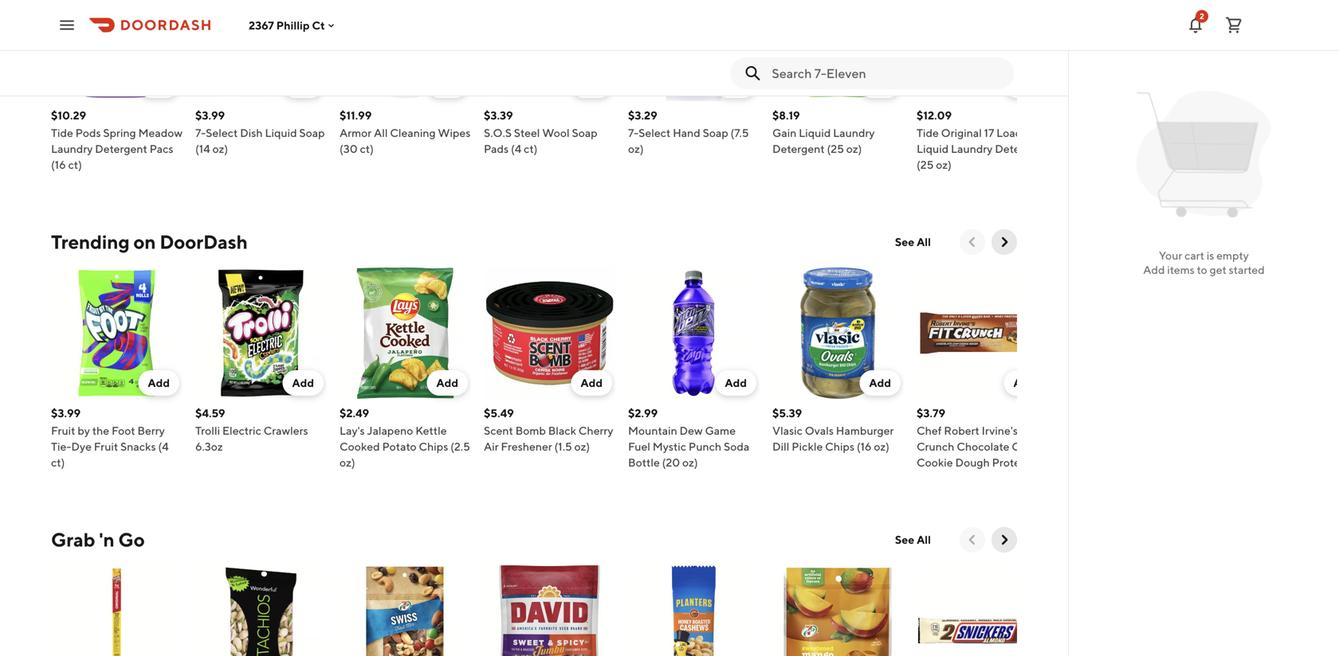 Task type: vqa. For each thing, say whether or not it's contained in the screenshot.
"See All" "link" to the top
yes



Task type: describe. For each thing, give the bounding box(es) containing it.
(7.5
[[731, 126, 749, 139]]

robert
[[944, 424, 979, 438]]

$3.99 7-select dish liquid soap (14 oz)
[[195, 109, 325, 155]]

$12.09 tide original 17 loads liquid laundry detergent (25 oz)
[[917, 109, 1047, 171]]

7- for 7-select hand soap (7.5 oz)
[[628, 126, 639, 139]]

select for $3.99
[[206, 126, 238, 139]]

gain liquid laundry detergent (25 oz) image
[[772, 0, 904, 101]]

$2.99 mountain dew game fuel mystic punch soda bottle (20 oz)
[[628, 407, 749, 469]]

detergent inside $12.09 tide original 17 loads liquid laundry detergent (25 oz)
[[995, 142, 1047, 155]]

2367 phillip ct button
[[249, 19, 338, 32]]

get
[[1210, 263, 1227, 277]]

add for $5.49 scent bomb black cherry air freshener (1.5 oz)
[[581, 377, 603, 390]]

$10.29
[[51, 109, 86, 122]]

see for go
[[895, 534, 914, 547]]

david roasted & salted sweet & spicy jumbo sunflower seeds (5.25 oz) image
[[484, 566, 615, 657]]

soap for s.o.s
[[572, 126, 597, 139]]

see all for trending on doordash
[[895, 236, 931, 249]]

mountain
[[628, 424, 677, 438]]

pacs
[[150, 142, 173, 155]]

'n
[[99, 529, 114, 552]]

laundry inside $8.19 gain liquid laundry detergent (25 oz)
[[833, 126, 875, 139]]

$3.99 for 7-
[[195, 109, 225, 122]]

(20
[[662, 456, 680, 469]]

$5.39 vlasic ovals hamburger dill pickle chips (16 oz)
[[772, 407, 894, 454]]

cherry
[[579, 424, 613, 438]]

cookie
[[917, 456, 953, 469]]

air
[[484, 440, 499, 454]]

s.o.s steel wool soap pads (4 ct) image
[[484, 0, 615, 101]]

soap for 7-
[[703, 126, 728, 139]]

2367 phillip ct
[[249, 19, 325, 32]]

punch
[[689, 440, 722, 454]]

dish
[[240, 126, 263, 139]]

bomb
[[515, 424, 546, 438]]

(25 inside $12.09 tide original 17 loads liquid laundry detergent (25 oz)
[[917, 158, 934, 171]]

add for $5.39 vlasic ovals hamburger dill pickle chips (16 oz)
[[869, 377, 891, 390]]

trending on doordash link
[[51, 230, 248, 255]]

bar
[[917, 472, 934, 485]]

oz) inside $5.49 scent bomb black cherry air freshener (1.5 oz)
[[574, 440, 590, 454]]

$12.09
[[917, 109, 952, 122]]

irvine's
[[982, 424, 1018, 438]]

empty retail cart image
[[1129, 80, 1279, 230]]

ct
[[312, 19, 325, 32]]

0 horizontal spatial fruit
[[51, 424, 75, 438]]

add for $2.99 mountain dew game fuel mystic punch soda bottle (20 oz)
[[725, 377, 747, 390]]

Search 7-Eleven search field
[[772, 65, 1001, 82]]

$2.49
[[340, 407, 369, 420]]

grab 'n go link
[[51, 528, 145, 553]]

tide for tide original 17 loads liquid laundry detergent (25 oz)
[[917, 126, 939, 139]]

go
[[118, 529, 145, 552]]

started
[[1229, 263, 1265, 277]]

armor
[[340, 126, 372, 139]]

chip
[[1012, 440, 1036, 454]]

add for $3.29 7-select hand soap (7.5 oz)
[[725, 79, 747, 92]]

$3.39
[[484, 109, 513, 122]]

oz) inside $3.79 chef robert irvine's fit crunch chocolate chip cookie dough protein bar (3.1 oz)
[[956, 472, 971, 485]]

$3.29 7-select hand soap (7.5 oz)
[[628, 109, 749, 155]]

trolli
[[195, 424, 220, 438]]

$5.39
[[772, 407, 802, 420]]

$10.29 tide pods spring meadow laundry detergent pacs (16 ct)
[[51, 109, 183, 171]]

17
[[984, 126, 994, 139]]

oz) inside $2.49 lay's jalapeno kettle cooked potato chips (2.5 oz)
[[340, 456, 355, 469]]

ct) inside $11.99 armor all cleaning wipes (30 ct)
[[360, 142, 374, 155]]

freshener
[[501, 440, 552, 454]]

potato
[[382, 440, 417, 454]]

open menu image
[[57, 16, 77, 35]]

scent
[[484, 424, 513, 438]]

$4.59 trolli electric crawlers 6.3oz
[[195, 407, 308, 454]]

snacks
[[120, 440, 156, 454]]

to
[[1197, 263, 1207, 277]]

tie-
[[51, 440, 71, 454]]

oz) inside $12.09 tide original 17 loads liquid laundry detergent (25 oz)
[[936, 158, 952, 171]]

7-select hand soap (7.5 oz) image
[[628, 0, 760, 101]]

vlasic
[[772, 424, 803, 438]]

chips for hamburger
[[825, 440, 854, 454]]

pads
[[484, 142, 509, 155]]

$3.39 s.o.s steel wool soap pads (4 ct)
[[484, 109, 597, 155]]

snickers almond candy bar share size (3.23 oz) image
[[917, 566, 1048, 657]]

ovals
[[805, 424, 834, 438]]

add for $12.09 tide original 17 loads liquid laundry detergent (25 oz)
[[1013, 79, 1035, 92]]

(14
[[195, 142, 210, 155]]

original
[[941, 126, 982, 139]]

ct) inside $10.29 tide pods spring meadow laundry detergent pacs (16 ct)
[[68, 158, 82, 171]]

wool
[[542, 126, 570, 139]]

(3.1
[[936, 472, 953, 485]]

chef
[[917, 424, 942, 438]]

kettle
[[415, 424, 447, 438]]

see all link for trending on doordash
[[885, 230, 941, 255]]

add for $3.99 fruit by the foot berry tie-dye fruit snacks (4 ct)
[[148, 377, 170, 390]]

slim jim original giant smoked snack stick (0.97 oz) image
[[51, 566, 183, 657]]

ct) inside $3.39 s.o.s steel wool soap pads (4 ct)
[[524, 142, 538, 155]]

chocolate
[[957, 440, 1009, 454]]

$8.19
[[772, 109, 800, 122]]

see all link for grab 'n go
[[885, 528, 941, 553]]

cleaning
[[390, 126, 436, 139]]

tide pods spring meadow laundry detergent pacs (16 ct) image
[[51, 0, 183, 101]]

(30
[[340, 142, 358, 155]]

cooked
[[340, 440, 380, 454]]

meadow
[[138, 126, 183, 139]]

spring
[[103, 126, 136, 139]]

liquid inside $3.99 7-select dish liquid soap (14 oz)
[[265, 126, 297, 139]]

$5.49
[[484, 407, 514, 420]]

steel
[[514, 126, 540, 139]]

pickle
[[792, 440, 823, 454]]

items
[[1167, 263, 1195, 277]]

berry
[[137, 424, 165, 438]]

all for grab 'n go
[[917, 534, 931, 547]]

notification bell image
[[1186, 16, 1205, 35]]



Task type: locate. For each thing, give the bounding box(es) containing it.
add up berry
[[148, 377, 170, 390]]

(1.5
[[554, 440, 572, 454]]

black
[[548, 424, 576, 438]]

1 tide from the left
[[51, 126, 73, 139]]

2 horizontal spatial liquid
[[917, 142, 949, 155]]

is
[[1207, 249, 1214, 262]]

game
[[705, 424, 736, 438]]

1 horizontal spatial (4
[[511, 142, 521, 155]]

previous button of carousel image
[[964, 234, 980, 250], [964, 532, 980, 548]]

2 vertical spatial all
[[917, 534, 931, 547]]

0 horizontal spatial select
[[206, 126, 238, 139]]

1 vertical spatial next button of carousel image
[[996, 532, 1012, 548]]

1 vertical spatial fruit
[[94, 440, 118, 454]]

oz) inside $2.99 mountain dew game fuel mystic punch soda bottle (20 oz)
[[682, 456, 698, 469]]

1 see from the top
[[895, 236, 914, 249]]

1 horizontal spatial (25
[[917, 158, 934, 171]]

ct) inside $3.99 fruit by the foot berry tie-dye fruit snacks (4 ct)
[[51, 456, 65, 469]]

0 vertical spatial (16
[[51, 158, 66, 171]]

0 horizontal spatial liquid
[[265, 126, 297, 139]]

0 horizontal spatial chips
[[419, 440, 448, 454]]

trending
[[51, 231, 130, 253]]

add up the crawlers
[[292, 377, 314, 390]]

see for doordash
[[895, 236, 914, 249]]

7-select dish liquid soap (14 oz) image
[[195, 0, 327, 101]]

1 horizontal spatial $3.99
[[195, 109, 225, 122]]

select up (14
[[206, 126, 238, 139]]

wipes
[[438, 126, 471, 139]]

detergent inside $8.19 gain liquid laundry detergent (25 oz)
[[772, 142, 825, 155]]

1 vertical spatial all
[[917, 236, 931, 249]]

your cart is empty add items to get started
[[1143, 249, 1265, 277]]

(4 inside $3.99 fruit by the foot berry tie-dye fruit snacks (4 ct)
[[158, 440, 169, 454]]

ct) down pods
[[68, 158, 82, 171]]

1 next button of carousel image from the top
[[996, 234, 1012, 250]]

mystic
[[653, 440, 686, 454]]

(16 down $10.29
[[51, 158, 66, 171]]

lay's jalapeno kettle cooked potato chips (2.5 oz) image
[[340, 268, 471, 399]]

laundry inside $10.29 tide pods spring meadow laundry detergent pacs (16 ct)
[[51, 142, 93, 155]]

the
[[92, 424, 109, 438]]

(4 inside $3.39 s.o.s steel wool soap pads (4 ct)
[[511, 142, 521, 155]]

phillip
[[276, 19, 310, 32]]

select for $3.29
[[639, 126, 671, 139]]

tide down $10.29
[[51, 126, 73, 139]]

(16 down hamburger
[[857, 440, 872, 454]]

7- inside $3.99 7-select dish liquid soap (14 oz)
[[195, 126, 206, 139]]

ct) down the tie-
[[51, 456, 65, 469]]

$11.99 armor all cleaning wipes (30 ct)
[[340, 109, 471, 155]]

previous button of carousel image for grab 'n go
[[964, 532, 980, 548]]

chips for kettle
[[419, 440, 448, 454]]

0 horizontal spatial (25
[[827, 142, 844, 155]]

vlasic ovals hamburger dill pickle chips (16 oz) image
[[772, 268, 904, 399]]

add for $4.59 trolli electric crawlers 6.3oz
[[292, 377, 314, 390]]

detergent inside $10.29 tide pods spring meadow laundry detergent pacs (16 ct)
[[95, 142, 147, 155]]

2 see all from the top
[[895, 534, 931, 547]]

(4
[[511, 142, 521, 155], [158, 440, 169, 454]]

1 7- from the left
[[195, 126, 206, 139]]

fuel
[[628, 440, 650, 454]]

0 vertical spatial see all link
[[885, 230, 941, 255]]

1 horizontal spatial 7-
[[628, 126, 639, 139]]

soap left (7.5
[[703, 126, 728, 139]]

add up the kettle
[[436, 377, 458, 390]]

electric
[[222, 424, 261, 438]]

add for $8.19 gain liquid laundry detergent (25 oz)
[[869, 79, 891, 92]]

(4 down berry
[[158, 440, 169, 454]]

empty
[[1216, 249, 1249, 262]]

$3.99 inside $3.99 fruit by the foot berry tie-dye fruit snacks (4 ct)
[[51, 407, 81, 420]]

1 see all from the top
[[895, 236, 931, 249]]

1 horizontal spatial tide
[[917, 126, 939, 139]]

7- up (14
[[195, 126, 206, 139]]

2 horizontal spatial detergent
[[995, 142, 1047, 155]]

1 horizontal spatial chips
[[825, 440, 854, 454]]

7- down the $3.29
[[628, 126, 639, 139]]

3 soap from the left
[[703, 126, 728, 139]]

dew
[[680, 424, 703, 438]]

1 horizontal spatial soap
[[572, 126, 597, 139]]

tide down $12.09
[[917, 126, 939, 139]]

(25
[[827, 142, 844, 155], [917, 158, 934, 171]]

dye
[[71, 440, 92, 454]]

1 vertical spatial (16
[[857, 440, 872, 454]]

crawlers
[[264, 424, 308, 438]]

0 vertical spatial (25
[[827, 142, 844, 155]]

liquid inside $12.09 tide original 17 loads liquid laundry detergent (25 oz)
[[917, 142, 949, 155]]

chips down the kettle
[[419, 440, 448, 454]]

detergent down spring
[[95, 142, 147, 155]]

next button of carousel image
[[996, 234, 1012, 250], [996, 532, 1012, 548]]

0 horizontal spatial $3.99
[[51, 407, 81, 420]]

7-select sweetened dried mango (3 oz) image
[[772, 566, 904, 657]]

2 see from the top
[[895, 534, 914, 547]]

previous button of carousel image for trending on doordash
[[964, 234, 980, 250]]

1 detergent from the left
[[95, 142, 147, 155]]

detergent down 'loads'
[[995, 142, 1047, 155]]

liquid down original
[[917, 142, 949, 155]]

all inside $11.99 armor all cleaning wipes (30 ct)
[[374, 126, 388, 139]]

fruit
[[51, 424, 75, 438], [94, 440, 118, 454]]

0 vertical spatial see all
[[895, 236, 931, 249]]

2 chips from the left
[[825, 440, 854, 454]]

$3.99 for fruit
[[51, 407, 81, 420]]

tide
[[51, 126, 73, 139], [917, 126, 939, 139]]

add inside your cart is empty add items to get started
[[1143, 263, 1165, 277]]

1 see all link from the top
[[885, 230, 941, 255]]

0 horizontal spatial tide
[[51, 126, 73, 139]]

ct) right (30
[[360, 142, 374, 155]]

your
[[1159, 249, 1182, 262]]

crunch
[[917, 440, 954, 454]]

2 next button of carousel image from the top
[[996, 532, 1012, 548]]

1 vertical spatial see all
[[895, 534, 931, 547]]

on
[[133, 231, 156, 253]]

chips inside $2.49 lay's jalapeno kettle cooked potato chips (2.5 oz)
[[419, 440, 448, 454]]

add up 'loads'
[[1013, 79, 1035, 92]]

$3.99 inside $3.99 7-select dish liquid soap (14 oz)
[[195, 109, 225, 122]]

cart
[[1185, 249, 1204, 262]]

$8.19 gain liquid laundry detergent (25 oz)
[[772, 109, 875, 155]]

0 horizontal spatial soap
[[299, 126, 325, 139]]

select inside $3.29 7-select hand soap (7.5 oz)
[[639, 126, 671, 139]]

chef robert irvine's fit crunch chocolate chip cookie dough protein bar (3.1 oz) image
[[917, 268, 1048, 399]]

$3.99 up (14
[[195, 109, 225, 122]]

next button of carousel image for trending on doordash
[[996, 234, 1012, 250]]

$11.99
[[340, 109, 372, 122]]

by
[[78, 424, 90, 438]]

fruit down the
[[94, 440, 118, 454]]

1 horizontal spatial select
[[639, 126, 671, 139]]

0 vertical spatial fruit
[[51, 424, 75, 438]]

add up $8.19 gain liquid laundry detergent (25 oz) in the top of the page
[[869, 79, 891, 92]]

(2.5
[[450, 440, 470, 454]]

tide for tide pods spring meadow laundry detergent pacs (16 ct)
[[51, 126, 73, 139]]

1 horizontal spatial liquid
[[799, 126, 831, 139]]

liquid
[[265, 126, 297, 139], [799, 126, 831, 139], [917, 142, 949, 155]]

laundry down search 7-eleven search box
[[833, 126, 875, 139]]

lay's
[[340, 424, 365, 438]]

grab 'n go
[[51, 529, 145, 552]]

1 horizontal spatial fruit
[[94, 440, 118, 454]]

7- for 7-select dish liquid soap (14 oz)
[[195, 126, 206, 139]]

dough
[[955, 456, 990, 469]]

0 horizontal spatial laundry
[[51, 142, 93, 155]]

2 previous button of carousel image from the top
[[964, 532, 980, 548]]

2 detergent from the left
[[772, 142, 825, 155]]

1 horizontal spatial detergent
[[772, 142, 825, 155]]

2 horizontal spatial laundry
[[951, 142, 993, 155]]

(16 inside $5.39 vlasic ovals hamburger dill pickle chips (16 oz)
[[857, 440, 872, 454]]

$4.59
[[195, 407, 225, 420]]

add for $3.79 chef robert irvine's fit crunch chocolate chip cookie dough protein bar (3.1 oz)
[[1013, 377, 1035, 390]]

1 soap from the left
[[299, 126, 325, 139]]

ct) down steel
[[524, 142, 538, 155]]

armor all cleaning wipes (30 ct) image
[[340, 0, 471, 101]]

1 chips from the left
[[419, 440, 448, 454]]

planters honey roasted cashews (1.5 oz) image
[[628, 566, 760, 657]]

bottle
[[628, 456, 660, 469]]

0 horizontal spatial (4
[[158, 440, 169, 454]]

0 vertical spatial see
[[895, 236, 914, 249]]

7- inside $3.29 7-select hand soap (7.5 oz)
[[628, 126, 639, 139]]

oz) inside $5.39 vlasic ovals hamburger dill pickle chips (16 oz)
[[874, 440, 889, 454]]

add up game
[[725, 377, 747, 390]]

trolli electric crawlers 6.3oz image
[[195, 268, 327, 399]]

fruit up the tie-
[[51, 424, 75, 438]]

liquid inside $8.19 gain liquid laundry detergent (25 oz)
[[799, 126, 831, 139]]

(16
[[51, 158, 66, 171], [857, 440, 872, 454]]

soap left armor
[[299, 126, 325, 139]]

(16 inside $10.29 tide pods spring meadow laundry detergent pacs (16 ct)
[[51, 158, 66, 171]]

$3.79
[[917, 407, 945, 420]]

chips down ovals
[[825, 440, 854, 454]]

(4 down steel
[[511, 142, 521, 155]]

soap
[[299, 126, 325, 139], [572, 126, 597, 139], [703, 126, 728, 139]]

tide inside $10.29 tide pods spring meadow laundry detergent pacs (16 ct)
[[51, 126, 73, 139]]

0 horizontal spatial 7-
[[195, 126, 206, 139]]

0 items, open order cart image
[[1224, 16, 1243, 35]]

see all for grab 'n go
[[895, 534, 931, 547]]

select
[[206, 126, 238, 139], [639, 126, 671, 139]]

scent bomb black cherry air freshener (1.5 oz) image
[[484, 268, 615, 399]]

laundry inside $12.09 tide original 17 loads liquid laundry detergent (25 oz)
[[951, 142, 993, 155]]

0 vertical spatial next button of carousel image
[[996, 234, 1012, 250]]

1 select from the left
[[206, 126, 238, 139]]

detergent down gain
[[772, 142, 825, 155]]

next button of carousel image for grab 'n go
[[996, 532, 1012, 548]]

0 horizontal spatial detergent
[[95, 142, 147, 155]]

7-
[[195, 126, 206, 139], [628, 126, 639, 139]]

0 horizontal spatial (16
[[51, 158, 66, 171]]

laundry
[[833, 126, 875, 139], [51, 142, 93, 155], [951, 142, 993, 155]]

1 vertical spatial see all link
[[885, 528, 941, 553]]

add up (7.5
[[725, 79, 747, 92]]

dill
[[772, 440, 789, 454]]

grab
[[51, 529, 95, 552]]

0 vertical spatial $3.99
[[195, 109, 225, 122]]

2
[[1200, 12, 1204, 21]]

$2.49 lay's jalapeno kettle cooked potato chips (2.5 oz)
[[340, 407, 470, 469]]

all for trending on doordash
[[917, 236, 931, 249]]

select inside $3.99 7-select dish liquid soap (14 oz)
[[206, 126, 238, 139]]

1 previous button of carousel image from the top
[[964, 234, 980, 250]]

protein
[[992, 456, 1029, 469]]

trending on doordash
[[51, 231, 248, 253]]

jalapeno
[[367, 424, 413, 438]]

1 vertical spatial previous button of carousel image
[[964, 532, 980, 548]]

$2.99
[[628, 407, 658, 420]]

0 vertical spatial (4
[[511, 142, 521, 155]]

doordash
[[160, 231, 248, 253]]

soap inside $3.99 7-select dish liquid soap (14 oz)
[[299, 126, 325, 139]]

liquid right gain
[[799, 126, 831, 139]]

liquid right dish
[[265, 126, 297, 139]]

0 vertical spatial all
[[374, 126, 388, 139]]

see all
[[895, 236, 931, 249], [895, 534, 931, 547]]

soap right wool
[[572, 126, 597, 139]]

6.3oz
[[195, 440, 223, 454]]

select down the $3.29
[[639, 126, 671, 139]]

1 horizontal spatial (16
[[857, 440, 872, 454]]

2 7- from the left
[[628, 126, 639, 139]]

add for $2.49 lay's jalapeno kettle cooked potato chips (2.5 oz)
[[436, 377, 458, 390]]

0 vertical spatial previous button of carousel image
[[964, 234, 980, 250]]

wonderful roasted & salted pistachios (5 oz) image
[[195, 566, 327, 657]]

1 vertical spatial $3.99
[[51, 407, 81, 420]]

fit
[[1020, 424, 1034, 438]]

laundry down original
[[951, 142, 993, 155]]

add up the fit
[[1013, 377, 1035, 390]]

soap inside $3.39 s.o.s steel wool soap pads (4 ct)
[[572, 126, 597, 139]]

2 soap from the left
[[572, 126, 597, 139]]

$5.49 scent bomb black cherry air freshener (1.5 oz)
[[484, 407, 613, 454]]

1 vertical spatial (25
[[917, 158, 934, 171]]

tide original 17 loads liquid laundry detergent (25 oz) image
[[917, 0, 1048, 101]]

laundry down pods
[[51, 142, 93, 155]]

7-select swiss trail mix (6.3 oz) image
[[340, 566, 471, 657]]

mountain dew game fuel mystic punch soda bottle (20 oz) image
[[628, 268, 760, 399]]

oz) inside $3.99 7-select dish liquid soap (14 oz)
[[212, 142, 228, 155]]

1 vertical spatial see
[[895, 534, 914, 547]]

gain
[[772, 126, 797, 139]]

chips inside $5.39 vlasic ovals hamburger dill pickle chips (16 oz)
[[825, 440, 854, 454]]

tide inside $12.09 tide original 17 loads liquid laundry detergent (25 oz)
[[917, 126, 939, 139]]

$3.99 up by
[[51, 407, 81, 420]]

all
[[374, 126, 388, 139], [917, 236, 931, 249], [917, 534, 931, 547]]

oz) inside $3.29 7-select hand soap (7.5 oz)
[[628, 142, 644, 155]]

ct)
[[360, 142, 374, 155], [524, 142, 538, 155], [68, 158, 82, 171], [51, 456, 65, 469]]

add up cherry
[[581, 377, 603, 390]]

fruit by the foot berry tie-dye fruit snacks (4 ct) image
[[51, 268, 183, 399]]

1 vertical spatial (4
[[158, 440, 169, 454]]

2367
[[249, 19, 274, 32]]

loads
[[996, 126, 1027, 139]]

(25 inside $8.19 gain liquid laundry detergent (25 oz)
[[827, 142, 844, 155]]

2 see all link from the top
[[885, 528, 941, 553]]

2 select from the left
[[639, 126, 671, 139]]

oz) inside $8.19 gain liquid laundry detergent (25 oz)
[[846, 142, 862, 155]]

2 horizontal spatial soap
[[703, 126, 728, 139]]

$3.79 chef robert irvine's fit crunch chocolate chip cookie dough protein bar (3.1 oz)
[[917, 407, 1036, 485]]

add up hamburger
[[869, 377, 891, 390]]

1 horizontal spatial laundry
[[833, 126, 875, 139]]

see
[[895, 236, 914, 249], [895, 534, 914, 547]]

soap inside $3.29 7-select hand soap (7.5 oz)
[[703, 126, 728, 139]]

3 detergent from the left
[[995, 142, 1047, 155]]

2 tide from the left
[[917, 126, 939, 139]]

detergent
[[95, 142, 147, 155], [772, 142, 825, 155], [995, 142, 1047, 155]]

add down your
[[1143, 263, 1165, 277]]

$3.99 fruit by the foot berry tie-dye fruit snacks (4 ct)
[[51, 407, 169, 469]]



